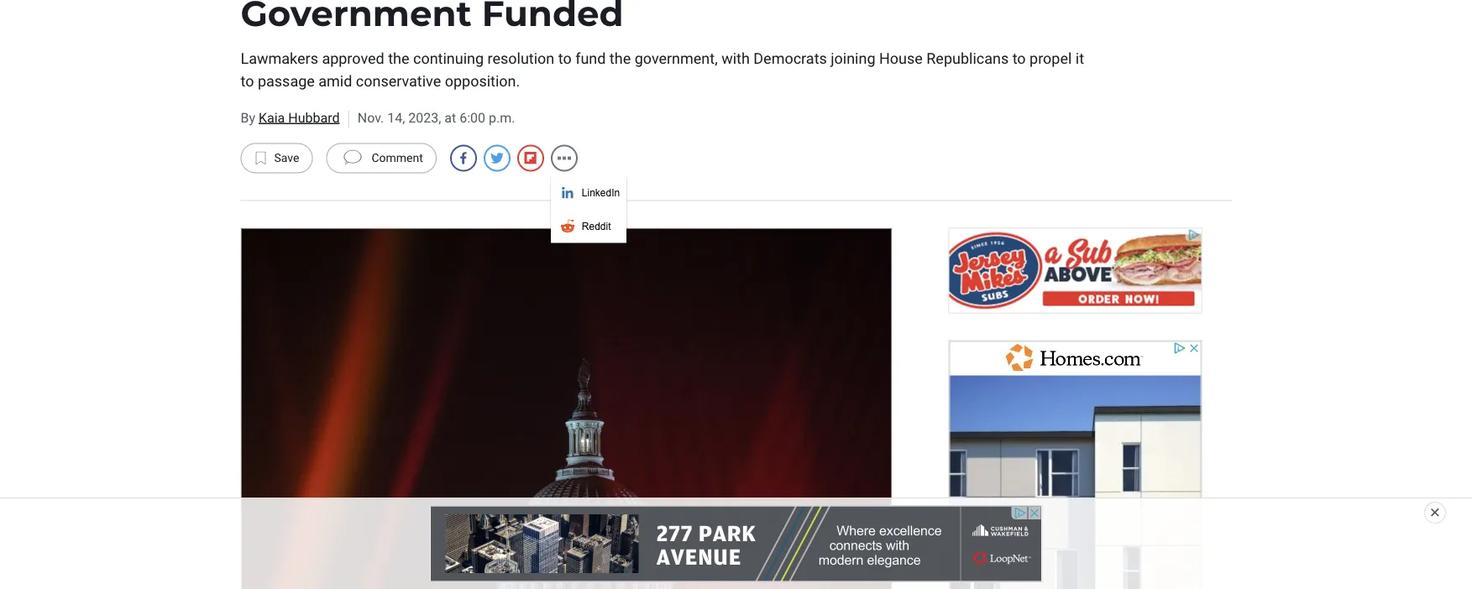 Task type: describe. For each thing, give the bounding box(es) containing it.
it
[[1076, 50, 1085, 67]]

2 horizontal spatial to
[[1013, 50, 1026, 67]]

reddit
[[582, 220, 611, 232]]

nov.
[[358, 110, 384, 126]]

joining
[[831, 50, 876, 67]]

lawmakers
[[241, 50, 318, 67]]

approved
[[322, 50, 385, 67]]

continuing
[[413, 50, 484, 67]]

by kaia hubbard | nov. 14, 2023, at 6:00 p.m.
[[241, 106, 515, 130]]

comment button
[[326, 143, 437, 173]]

p.m.
[[489, 110, 515, 126]]

14,
[[388, 110, 405, 126]]

propel
[[1030, 50, 1072, 67]]

resolution
[[488, 50, 555, 67]]

save
[[274, 151, 299, 165]]

house
[[880, 50, 923, 67]]

washington, dc - january 5: a view of the u.s. capitol thursday night january 5, 2023 in washington, dc. (photo by drew angerer/getty images) image
[[241, 228, 893, 590]]

with
[[722, 50, 750, 67]]

republicans
[[927, 50, 1009, 67]]

save button
[[241, 143, 313, 173]]

opposition.
[[445, 72, 520, 90]]

6:00
[[460, 110, 486, 126]]

1 the from the left
[[388, 50, 410, 67]]

comment
[[372, 151, 423, 165]]

hubbard
[[288, 110, 340, 126]]

reddit button
[[551, 210, 627, 243]]



Task type: locate. For each thing, give the bounding box(es) containing it.
2 the from the left
[[610, 50, 631, 67]]

1 horizontal spatial the
[[610, 50, 631, 67]]

|
[[347, 106, 351, 130]]

to up by
[[241, 72, 254, 90]]

linkedin
[[582, 187, 620, 198]]

1 horizontal spatial to
[[558, 50, 572, 67]]

advertisement region
[[950, 229, 1202, 313], [950, 341, 1202, 590], [431, 507, 1042, 582]]

democrats
[[754, 50, 827, 67]]

the
[[388, 50, 410, 67], [610, 50, 631, 67]]

to left fund
[[558, 50, 572, 67]]

conservative
[[356, 72, 441, 90]]

kaia hubbard link
[[259, 110, 340, 126]]

kaia
[[259, 110, 285, 126]]

government,
[[635, 50, 718, 67]]

passage
[[258, 72, 315, 90]]

to left propel
[[1013, 50, 1026, 67]]

amid
[[319, 72, 352, 90]]

the right fund
[[610, 50, 631, 67]]

fund
[[576, 50, 606, 67]]

lawmakers approved the continuing resolution to fund the government, with democrats joining house republicans to propel it to passage amid conservative opposition.
[[241, 50, 1085, 90]]

by
[[241, 110, 255, 126]]

to
[[558, 50, 572, 67], [1013, 50, 1026, 67], [241, 72, 254, 90]]

0 horizontal spatial to
[[241, 72, 254, 90]]

the up conservative
[[388, 50, 410, 67]]

0 horizontal spatial the
[[388, 50, 410, 67]]

2023,
[[409, 110, 441, 126]]

at
[[445, 110, 456, 126]]

linkedin button
[[551, 176, 627, 210]]



Task type: vqa. For each thing, say whether or not it's contained in the screenshot.
resolution
yes



